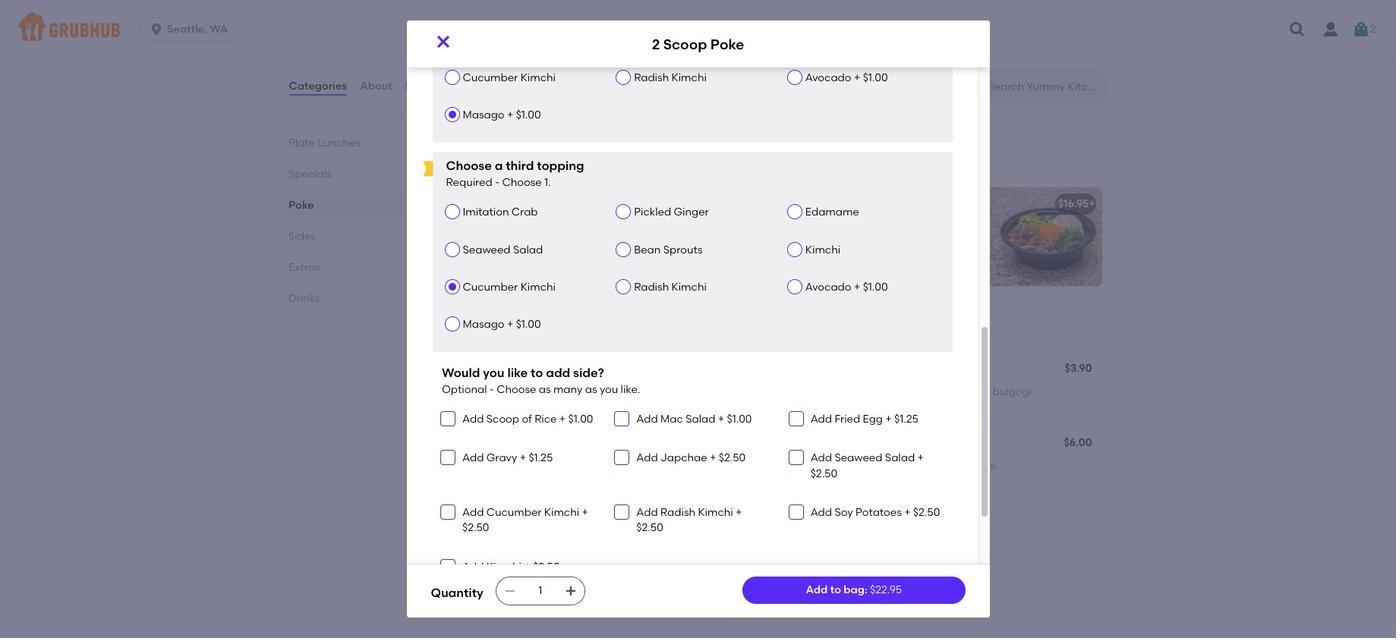 Task type: describe. For each thing, give the bounding box(es) containing it.
optional
[[442, 383, 487, 396]]

0 horizontal spatial seaweed
[[463, 243, 511, 256]]

add inside the poke add sides for an additional charge.
[[431, 157, 449, 168]]

fried right pieces.
[[831, 385, 857, 398]]

seattle, wa button
[[139, 17, 244, 42]]

2 bean sprouts from the top
[[634, 243, 703, 256]]

with inside comes with 2 scoops of poke of your choice.
[[482, 219, 504, 232]]

gyoza
[[443, 512, 476, 525]]

2 masago + $1.00 from the top
[[463, 318, 541, 331]]

poke up add gravy + $1.25 in the bottom of the page
[[504, 438, 530, 451]]

0 vertical spatial 1
[[783, 198, 788, 211]]

svg image inside "seattle, wa" button
[[149, 22, 164, 37]]

1 vertical spatial radish
[[634, 281, 669, 294]]

2 pieces of fried pork and veggie egg rolls.
[[783, 460, 999, 472]]

$16.95
[[1058, 198, 1089, 211]]

would you like to add side? optional - choose as many as you like.
[[442, 366, 640, 396]]

scoop for comes with 1 scoop of poke of your choice.
[[790, 198, 823, 211]]

$12.00
[[1060, 36, 1092, 49]]

kimchi right onions.
[[521, 71, 556, 84]]

poke up the carrots,
[[711, 35, 744, 53]]

1 avocado + $1.00 from the top
[[806, 71, 888, 84]]

musubi
[[476, 364, 514, 377]]

main navigation navigation
[[0, 0, 1397, 59]]

sides
[[452, 157, 474, 168]]

poke down choose a third topping required - choose 1.
[[487, 198, 513, 211]]

raw pieces of tuna cut into cubes.
[[443, 460, 619, 472]]

fried down dumplings
[[835, 413, 861, 426]]

2 scoop poke image
[[648, 188, 762, 287]]

beef
[[967, 385, 991, 398]]

1 vertical spatial pork
[[514, 534, 537, 547]]

0 vertical spatial extras
[[288, 261, 320, 274]]

side?
[[573, 366, 604, 381]]

1 masago from the top
[[463, 109, 505, 122]]

quantity
[[431, 587, 484, 601]]

1 horizontal spatial you
[[600, 383, 618, 396]]

to inside would you like to add side? optional - choose as many as you like.
[[531, 366, 543, 381]]

shrimp
[[881, 59, 916, 72]]

1.
[[544, 176, 551, 189]]

0 vertical spatial radish
[[634, 71, 669, 84]]

kimchi inside the add cucumber kimchi + $2.50
[[544, 507, 580, 519]]

add fried egg + $1.25
[[811, 413, 919, 426]]

pickled
[[634, 206, 671, 219]]

scoop down spam
[[487, 413, 519, 426]]

add left bag:
[[806, 584, 828, 597]]

seaweed salad
[[463, 243, 543, 256]]

imitation crab
[[463, 206, 538, 219]]

cut
[[544, 460, 560, 472]]

add gravy + $1.25
[[462, 452, 553, 465]]

edamame
[[806, 206, 860, 219]]

fried rice with your choice of protein and peas, carrots, and onions.
[[443, 59, 725, 87]]

6
[[836, 59, 842, 72]]

add for add kimchi
[[462, 561, 484, 574]]

$1.00 up add japchae + $2.50
[[727, 413, 752, 426]]

raw
[[443, 460, 465, 472]]

categories
[[289, 80, 347, 93]]

0 horizontal spatial $1.25
[[529, 452, 553, 465]]

- inside choose a third topping required - choose 1.
[[495, 176, 500, 189]]

salad for add mac salad
[[686, 413, 716, 426]]

2 cucumber kimchi from the top
[[463, 281, 556, 294]]

1 radish kimchi from the top
[[634, 71, 707, 84]]

svg image up dumplings.
[[618, 508, 627, 517]]

pieces for raw pieces of tuna cut into cubes.
[[468, 460, 502, 472]]

choice. for comes with 1 scoop of poke of your choice.
[[783, 235, 821, 247]]

plate
[[288, 137, 315, 150]]

1 vertical spatial extras
[[431, 595, 481, 614]]

2 tempura from the left
[[990, 59, 1035, 72]]

pieces for 4 pieces fried pork and veggie dumplings.
[[452, 534, 486, 547]]

about button
[[359, 59, 393, 114]]

1 as from the left
[[539, 383, 551, 396]]

seattle,
[[167, 23, 207, 36]]

pieces.
[[792, 385, 828, 398]]

1 vertical spatial egg
[[783, 438, 804, 451]]

- inside would you like to add side? optional - choose as many as you like.
[[490, 383, 494, 396]]

add for add cucumber kimchi
[[462, 507, 484, 519]]

1 vertical spatial cucumber
[[463, 281, 518, 294]]

charge.
[[551, 157, 585, 168]]

mac
[[661, 413, 683, 426]]

4 pieces fried pork and veggie dumplings.
[[443, 534, 657, 547]]

2 inside comes with 2 scoops of poke of your choice.
[[507, 219, 512, 232]]

in
[[650, 385, 659, 398]]

with inside fried rice with your choice of protein and peas, carrots, and onions.
[[493, 59, 515, 72]]

bag:
[[844, 584, 868, 597]]

sauce.
[[1038, 59, 1071, 72]]

$4.50
[[724, 511, 752, 524]]

additional
[[504, 157, 549, 168]]

spam musubi
[[443, 364, 514, 377]]

your for 2 scoop poke
[[608, 219, 630, 232]]

1 sprouts from the top
[[663, 34, 703, 47]]

svg image down add kimchi + $2.50
[[504, 586, 516, 598]]

0 vertical spatial choose
[[446, 159, 492, 173]]

add japchae + $2.50
[[637, 452, 746, 465]]

house
[[443, 37, 476, 50]]

2 masago from the top
[[463, 318, 505, 331]]

+ inside the add seaweed salad + $2.50
[[918, 452, 924, 465]]

potatoes
[[856, 507, 902, 519]]

pieces for 2 pieces of fried pork and veggie egg rolls.
[[792, 460, 826, 472]]

kimchi down the add cucumber kimchi + $2.50
[[487, 561, 522, 574]]

third
[[506, 159, 534, 173]]

1 scoop poke image
[[988, 188, 1102, 287]]

1 horizontal spatial egg
[[863, 413, 883, 426]]

add for add seaweed salad
[[811, 452, 832, 465]]

add for add gravy
[[462, 452, 484, 465]]

add seaweed salad + $2.50
[[811, 452, 924, 481]]

$1.00 right 6
[[863, 71, 888, 84]]

seattle, wa
[[167, 23, 228, 36]]

add cucumber kimchi + $2.50
[[462, 507, 588, 535]]

required
[[446, 176, 493, 189]]

scoop for comes with 2 scoops of poke of your choice.
[[452, 198, 485, 211]]

2 button
[[1353, 16, 1377, 43]]

Input item quantity number field
[[524, 578, 557, 605]]

add to bag: $22.95
[[806, 584, 902, 597]]

wrapped
[[601, 385, 648, 398]]

add soy potatoes + $2.50
[[811, 507, 940, 519]]

1 tempura from the left
[[919, 59, 963, 72]]

reviews
[[405, 80, 448, 93]]

1 inside comes with 1 scoop of poke of your choice.
[[847, 219, 851, 232]]

comes with 2 scoops of poke of your choice.
[[443, 219, 630, 247]]

dumplings.
[[600, 534, 657, 547]]

seasoned
[[527, 385, 577, 398]]

1 bean from the top
[[634, 34, 661, 47]]

0 vertical spatial sides
[[288, 230, 316, 243]]

rolls.
[[975, 460, 999, 472]]

pieces right 6
[[845, 59, 878, 72]]

1 masago + $1.00 from the top
[[463, 109, 541, 122]]

and left peas,
[[632, 59, 652, 72]]

for
[[476, 157, 488, 168]]

1 vertical spatial rice
[[579, 385, 599, 398]]

ginger
[[674, 206, 709, 219]]

scoop
[[853, 219, 885, 232]]

add kimchi + $2.50
[[462, 561, 560, 574]]

poke for scoop
[[900, 219, 925, 232]]

1 vertical spatial sides
[[431, 318, 474, 337]]

imitation
[[463, 206, 509, 219]]

1 vertical spatial choose
[[502, 176, 542, 189]]

like.
[[621, 383, 640, 396]]

gravy
[[487, 452, 517, 465]]

a
[[495, 159, 503, 173]]

scoop for raw pieces of tuna cut into cubes.
[[468, 438, 502, 451]]

like
[[508, 366, 528, 381]]

poke up comes with 1 scoop of poke of your choice.
[[826, 198, 851, 211]]

side scoop poke
[[443, 438, 530, 451]]

crab
[[512, 206, 538, 219]]

poke for scoops
[[567, 219, 592, 232]]

scoop up peas,
[[663, 35, 707, 53]]

plate lunches
[[288, 137, 360, 150]]

your for 1 scoop poke
[[941, 219, 963, 232]]

1 horizontal spatial 2 scoop poke
[[652, 35, 744, 53]]

reviews button
[[404, 59, 448, 114]]

about
[[360, 80, 392, 93]]

drinks
[[288, 292, 320, 305]]

add for add mac salad
[[637, 413, 658, 426]]

0 vertical spatial salad
[[513, 243, 543, 256]]

0 horizontal spatial you
[[483, 366, 505, 381]]

la
[[794, 59, 803, 72]]

$1.00 up the poke add sides for an additional charge.
[[516, 109, 541, 122]]

add for add radish kimchi
[[637, 507, 658, 519]]

grilled
[[443, 385, 477, 398]]

with left beef
[[943, 385, 965, 398]]

and up add kimchi + $2.50
[[540, 534, 560, 547]]

japchae
[[661, 452, 708, 465]]

svg image for add cucumber kimchi
[[444, 508, 453, 517]]

0 vertical spatial fried
[[841, 460, 864, 472]]

nori.
[[662, 385, 684, 398]]

add radish kimchi + $2.50
[[637, 507, 742, 535]]



Task type: vqa. For each thing, say whether or not it's contained in the screenshot.
Masago + $1.00
yes



Task type: locate. For each thing, give the bounding box(es) containing it.
cucumber inside the add cucumber kimchi + $2.50
[[487, 507, 542, 519]]

add for add soy potatoes
[[811, 507, 832, 519]]

add left the mac
[[637, 413, 658, 426]]

and up potatoes
[[893, 460, 913, 472]]

0 horizontal spatial extras
[[288, 261, 320, 274]]

add mac salad + $1.00
[[637, 413, 752, 426]]

salad
[[513, 243, 543, 256], [686, 413, 716, 426], [885, 452, 915, 465]]

rice inside fried rice with your choice of protein and peas, carrots, and onions.
[[471, 59, 491, 72]]

0 vertical spatial egg
[[863, 413, 883, 426]]

add up dumplings.
[[637, 507, 658, 519]]

specials
[[288, 168, 331, 181]]

1 vertical spatial 4
[[443, 534, 449, 547]]

search icon image
[[964, 77, 982, 96]]

1 horizontal spatial 1
[[847, 219, 851, 232]]

grilled spam on seasoned rice wrapped in nori.
[[443, 385, 684, 398]]

1 horizontal spatial your
[[608, 219, 630, 232]]

poke inside comes with 1 scoop of poke of your choice.
[[900, 219, 925, 232]]

choose inside would you like to add side? optional - choose as many as you like.
[[497, 383, 536, 396]]

with up search icon
[[966, 59, 988, 72]]

2 avocado + $1.00 from the top
[[806, 281, 888, 294]]

spam
[[443, 364, 474, 377]]

0 vertical spatial rice
[[507, 37, 530, 50]]

cucumber down seaweed salad
[[463, 281, 518, 294]]

$1.25
[[895, 413, 919, 426], [529, 452, 553, 465]]

$15.50
[[716, 36, 748, 49]]

2 sprouts from the top
[[663, 243, 703, 256]]

2 vertical spatial radish
[[661, 507, 696, 519]]

1 choice. from the left
[[443, 235, 481, 247]]

rice down seasoned
[[535, 413, 557, 426]]

2 scoop poke up the carrots,
[[652, 35, 744, 53]]

0 vertical spatial $1.25
[[895, 413, 919, 426]]

sides up spam
[[431, 318, 474, 337]]

1 horizontal spatial fried
[[841, 460, 864, 472]]

add
[[546, 366, 571, 381]]

1 vertical spatial to
[[831, 584, 841, 597]]

as down side?
[[585, 383, 597, 396]]

radish right protein
[[634, 71, 669, 84]]

to right like on the left of page
[[531, 366, 543, 381]]

4 for 4 pieces. fried dumplings filled with beef bulgogi.
[[783, 385, 789, 398]]

2 horizontal spatial salad
[[885, 452, 915, 465]]

your inside comes with 1 scoop of poke of your choice.
[[941, 219, 963, 232]]

with down edamame
[[823, 219, 844, 232]]

svg image up side
[[444, 415, 453, 424]]

topping
[[537, 159, 584, 173]]

fried right "house"
[[478, 37, 505, 50]]

pork
[[867, 460, 890, 472], [514, 534, 537, 547]]

rolls
[[806, 438, 831, 451]]

0 vertical spatial radish kimchi
[[634, 71, 707, 84]]

masago + $1.00 up "musubi"
[[463, 318, 541, 331]]

svg image for 2
[[1353, 21, 1371, 39]]

0 vertical spatial you
[[483, 366, 505, 381]]

0 horizontal spatial veggie
[[563, 534, 597, 547]]

choice. down the 1 scoop poke
[[783, 235, 821, 247]]

0 horizontal spatial pork
[[514, 534, 537, 547]]

0 vertical spatial bean sprouts
[[634, 34, 703, 47]]

fried up 'soy'
[[841, 460, 864, 472]]

veggie left egg
[[915, 460, 950, 472]]

$1.00 up like on the left of page
[[516, 318, 541, 331]]

of inside fried rice with your choice of protein and peas, carrots, and onions.
[[580, 59, 590, 72]]

choice. inside comes with 1 scoop of poke of your choice.
[[783, 235, 821, 247]]

1 avocado from the top
[[806, 71, 852, 84]]

0 vertical spatial veggie
[[915, 460, 950, 472]]

$1.25 down 4 pieces. fried dumplings filled with beef bulgogi.
[[895, 413, 919, 426]]

0 vertical spatial -
[[495, 176, 500, 189]]

1 scoop poke
[[783, 198, 851, 211]]

carte
[[806, 59, 833, 72]]

radish inside the add radish kimchi + $2.50
[[661, 507, 696, 519]]

avocado right la
[[806, 71, 852, 84]]

kimchi down seaweed salad
[[521, 281, 556, 294]]

bean sprouts down pickled ginger
[[634, 243, 703, 256]]

add down rolls at the right of the page
[[811, 452, 832, 465]]

bean sprouts up peas,
[[634, 34, 703, 47]]

radish
[[634, 71, 669, 84], [634, 281, 669, 294], [661, 507, 696, 519]]

comes for comes with 1 scoop of poke of your choice.
[[783, 219, 820, 232]]

0 vertical spatial cucumber kimchi
[[463, 71, 556, 84]]

0 horizontal spatial egg
[[783, 438, 804, 451]]

0 vertical spatial avocado
[[806, 71, 852, 84]]

masago down onions.
[[463, 109, 505, 122]]

to left bag:
[[831, 584, 841, 597]]

your inside fried rice with your choice of protein and peas, carrots, and onions.
[[517, 59, 540, 72]]

1 horizontal spatial tempura
[[990, 59, 1035, 72]]

0 vertical spatial avocado + $1.00
[[806, 71, 888, 84]]

4 left pieces.
[[783, 385, 789, 398]]

2 horizontal spatial your
[[941, 219, 963, 232]]

2 vertical spatial choose
[[497, 383, 536, 396]]

you
[[483, 366, 505, 381], [600, 383, 618, 396]]

0 vertical spatial 2 scoop poke
[[652, 35, 744, 53]]

2 comes from the left
[[783, 219, 820, 232]]

2
[[1371, 23, 1377, 36], [652, 35, 660, 53], [443, 198, 449, 211], [507, 219, 512, 232], [783, 460, 789, 472]]

salad inside the add seaweed salad + $2.50
[[885, 452, 915, 465]]

sprouts down ginger
[[663, 243, 703, 256]]

add inside the add seaweed salad + $2.50
[[811, 452, 832, 465]]

1 comes from the left
[[443, 219, 480, 232]]

choice
[[542, 59, 577, 72]]

seaweed
[[463, 243, 511, 256], [835, 452, 883, 465]]

fried inside fried rice with your choice of protein and peas, carrots, and onions.
[[443, 59, 469, 72]]

add
[[431, 157, 449, 168], [462, 413, 484, 426], [637, 413, 658, 426], [811, 413, 832, 426], [462, 452, 484, 465], [637, 452, 658, 465], [811, 452, 832, 465], [462, 507, 484, 519], [637, 507, 658, 519], [811, 507, 832, 519], [462, 561, 484, 574], [806, 584, 828, 597]]

kimchi down main navigation navigation
[[672, 71, 707, 84]]

add down raw
[[462, 507, 484, 519]]

and left onions.
[[443, 74, 464, 87]]

radish kimchi down main navigation navigation
[[634, 71, 707, 84]]

poke
[[567, 219, 592, 232], [900, 219, 925, 232]]

pork up potatoes
[[867, 460, 890, 472]]

protein
[[592, 59, 629, 72]]

add inside the add radish kimchi + $2.50
[[637, 507, 658, 519]]

4 pieces. fried dumplings filled with beef bulgogi.
[[783, 385, 1035, 398]]

- down a
[[495, 176, 500, 189]]

0 vertical spatial to
[[531, 366, 543, 381]]

with down imitation
[[482, 219, 504, 232]]

cubes.
[[585, 460, 619, 472]]

1 vertical spatial bean
[[634, 243, 661, 256]]

1
[[783, 198, 788, 211], [847, 219, 851, 232]]

cucumber kimchi
[[463, 71, 556, 84], [463, 281, 556, 294]]

salad for add seaweed salad
[[885, 452, 915, 465]]

add up the quantity
[[462, 561, 484, 574]]

0 vertical spatial 4
[[783, 385, 789, 398]]

add for add scoop of rice
[[462, 413, 484, 426]]

to
[[531, 366, 543, 381], [831, 584, 841, 597]]

house fried rice
[[443, 37, 530, 50]]

1 horizontal spatial salad
[[686, 413, 716, 426]]

1 vertical spatial $1.25
[[529, 452, 553, 465]]

dumplings
[[859, 385, 913, 398]]

poke right scoops
[[567, 219, 592, 232]]

wa
[[210, 23, 228, 36]]

$1.25 left into
[[529, 452, 553, 465]]

1 horizontal spatial extras
[[431, 595, 481, 614]]

0 horizontal spatial salad
[[513, 243, 543, 256]]

$3.90
[[1065, 362, 1092, 375]]

poke
[[711, 35, 744, 53], [431, 136, 471, 155], [487, 198, 513, 211], [826, 198, 851, 211], [288, 199, 314, 212], [504, 438, 530, 451]]

radish down the pickled
[[634, 281, 669, 294]]

kimchi inside the add radish kimchi + $2.50
[[698, 507, 733, 519]]

bean
[[634, 34, 661, 47], [634, 243, 661, 256]]

1 poke from the left
[[567, 219, 592, 232]]

0 horizontal spatial rice
[[471, 59, 491, 72]]

Search Yummy Kitchen search field
[[987, 80, 1103, 94]]

scoops
[[515, 219, 552, 232]]

2 radish kimchi from the top
[[634, 281, 707, 294]]

svg image right input item quantity number field
[[565, 586, 577, 598]]

side
[[443, 438, 466, 451]]

peas,
[[655, 59, 683, 72]]

veggie left dumplings.
[[563, 534, 597, 547]]

0 horizontal spatial as
[[539, 383, 551, 396]]

svg image for add seaweed salad
[[792, 454, 801, 463]]

seaweed inside the add seaweed salad + $2.50
[[835, 452, 883, 465]]

1 horizontal spatial to
[[831, 584, 841, 597]]

+
[[854, 71, 861, 84], [507, 109, 514, 122], [1089, 198, 1096, 211], [854, 281, 861, 294], [507, 318, 514, 331], [560, 413, 566, 426], [718, 413, 725, 426], [886, 413, 892, 426], [520, 452, 526, 465], [710, 452, 716, 465], [918, 452, 924, 465], [582, 507, 588, 519], [736, 507, 742, 519], [905, 507, 911, 519], [524, 561, 531, 574]]

egg rolls
[[783, 438, 831, 451]]

you up spam
[[483, 366, 505, 381]]

add for add fried egg
[[811, 413, 832, 426]]

avocado down comes with 1 scoop of poke of your choice.
[[806, 281, 852, 294]]

comes inside comes with 1 scoop of poke of your choice.
[[783, 219, 820, 232]]

many
[[554, 383, 583, 396]]

svg image left seattle,
[[149, 22, 164, 37]]

svg image left 2 button
[[1289, 21, 1307, 39]]

1 horizontal spatial pork
[[867, 460, 890, 472]]

2 scoop poke down required at the top left of page
[[443, 198, 513, 211]]

pork up add kimchi + $2.50
[[514, 534, 537, 547]]

with up onions.
[[493, 59, 515, 72]]

2 as from the left
[[585, 383, 597, 396]]

1 vertical spatial avocado
[[806, 281, 852, 294]]

1 vertical spatial masago
[[463, 318, 505, 331]]

1 horizontal spatial 4
[[783, 385, 789, 398]]

4
[[783, 385, 789, 398], [443, 534, 449, 547]]

your inside comes with 2 scoops of poke of your choice.
[[608, 219, 630, 232]]

1 bean sprouts from the top
[[634, 34, 703, 47]]

sides up the drinks
[[288, 230, 316, 243]]

svg image for 2 scoop poke
[[434, 33, 452, 51]]

$2.50 inside the add cucumber kimchi + $2.50
[[462, 522, 489, 535]]

svg image inside 2 button
[[1353, 21, 1371, 39]]

rice
[[507, 37, 530, 50], [535, 413, 557, 426]]

poke add sides for an additional charge.
[[431, 136, 585, 168]]

comes down the 1 scoop poke
[[783, 219, 820, 232]]

1 horizontal spatial poke
[[900, 219, 925, 232]]

svg image
[[1289, 21, 1307, 39], [149, 22, 164, 37], [444, 415, 453, 424], [444, 454, 453, 463], [618, 508, 627, 517], [444, 562, 453, 572], [504, 586, 516, 598], [565, 586, 577, 598]]

scoop down required at the top left of page
[[452, 198, 485, 211]]

salad down scoops
[[513, 243, 543, 256]]

+ inside the add cucumber kimchi + $2.50
[[582, 507, 588, 519]]

1 vertical spatial veggie
[[563, 534, 597, 547]]

+ inside the add radish kimchi + $2.50
[[736, 507, 742, 519]]

choice.
[[443, 235, 481, 247], [783, 235, 821, 247]]

1 vertical spatial cucumber kimchi
[[463, 281, 556, 294]]

1 vertical spatial seaweed
[[835, 452, 883, 465]]

radish kimchi down pickled ginger
[[634, 281, 707, 294]]

$1.00 down many
[[568, 413, 593, 426]]

1 horizontal spatial comes
[[783, 219, 820, 232]]

of
[[580, 59, 590, 72], [554, 219, 564, 232], [595, 219, 605, 232], [887, 219, 897, 232], [928, 219, 938, 232], [522, 413, 532, 426], [504, 460, 514, 472], [828, 460, 838, 472]]

2 poke from the left
[[900, 219, 925, 232]]

$2.50 for add seaweed salad + $2.50
[[811, 468, 838, 481]]

add up rolls at the right of the page
[[811, 413, 832, 426]]

cucumber kimchi down seaweed salad
[[463, 281, 556, 294]]

poke right scoop
[[900, 219, 925, 232]]

kimchi up 4 pieces fried pork and veggie dumplings.
[[544, 507, 580, 519]]

with inside comes with 1 scoop of poke of your choice.
[[823, 219, 844, 232]]

comes for comes with 2 scoops of poke of your choice.
[[443, 219, 480, 232]]

avocado
[[806, 71, 852, 84], [806, 281, 852, 294]]

0 vertical spatial cucumber
[[463, 71, 518, 84]]

0 horizontal spatial -
[[490, 383, 494, 396]]

bean up peas,
[[634, 34, 661, 47]]

1 vertical spatial radish kimchi
[[634, 281, 707, 294]]

1 vertical spatial avocado + $1.00
[[806, 281, 888, 294]]

choose up required at the top left of page
[[446, 159, 492, 173]]

1 vertical spatial rice
[[535, 413, 557, 426]]

0 vertical spatial masago
[[463, 109, 505, 122]]

0 vertical spatial bean
[[634, 34, 661, 47]]

extras down add kimchi + $2.50
[[431, 595, 481, 614]]

pieces down 'side scoop poke'
[[468, 460, 502, 472]]

add up 'side scoop poke'
[[462, 413, 484, 426]]

add scoop of rice + $1.00
[[462, 413, 593, 426]]

0 horizontal spatial choice.
[[443, 235, 481, 247]]

1 horizontal spatial veggie
[[915, 460, 950, 472]]

extras
[[288, 261, 320, 274], [431, 595, 481, 614]]

svg image down side
[[444, 454, 453, 463]]

comes down imitation
[[443, 219, 480, 232]]

-
[[495, 176, 500, 189], [490, 383, 494, 396]]

1 vertical spatial bean sprouts
[[634, 243, 703, 256]]

1 horizontal spatial rice
[[535, 413, 557, 426]]

kimchi down ginger
[[672, 281, 707, 294]]

cucumber down house fried rice on the left top of the page
[[463, 71, 518, 84]]

kimchi down edamame
[[806, 243, 841, 256]]

filled
[[916, 385, 941, 398]]

0 vertical spatial masago + $1.00
[[463, 109, 541, 122]]

choose a third topping required - choose 1.
[[446, 159, 584, 189]]

2 inside 2 button
[[1371, 23, 1377, 36]]

1 cucumber kimchi from the top
[[463, 71, 556, 84]]

svg image for add soy potatoes
[[792, 508, 801, 517]]

comes inside comes with 2 scoops of poke of your choice.
[[443, 219, 480, 232]]

add left 'soy'
[[811, 507, 832, 519]]

$2.50 inside the add seaweed salad + $2.50
[[811, 468, 838, 481]]

egg down dumplings
[[863, 413, 883, 426]]

korean fried chicken special image
[[988, 0, 1102, 14]]

poke inside comes with 2 scoops of poke of your choice.
[[567, 219, 592, 232]]

1 vertical spatial fried
[[488, 534, 511, 547]]

comes
[[443, 219, 480, 232], [783, 219, 820, 232]]

1 vertical spatial you
[[600, 383, 618, 396]]

2 avocado from the top
[[806, 281, 852, 294]]

scoop up comes with 1 scoop of poke of your choice.
[[790, 198, 823, 211]]

0 horizontal spatial fried
[[488, 534, 511, 547]]

cucumber kimchi down house fried rice on the left top of the page
[[463, 71, 556, 84]]

2 choice. from the left
[[783, 235, 821, 247]]

svg image for add japchae
[[618, 454, 627, 463]]

add for add japchae
[[637, 452, 658, 465]]

choice. down imitation
[[443, 235, 481, 247]]

salad right the mac
[[686, 413, 716, 426]]

svg image for add fried egg
[[792, 415, 801, 424]]

kimchi down add japchae + $2.50
[[698, 507, 733, 519]]

would
[[442, 366, 480, 381]]

svg image up the quantity
[[444, 562, 453, 572]]

bean sprouts
[[634, 34, 703, 47], [634, 243, 703, 256]]

fried down "house"
[[443, 59, 469, 72]]

egg
[[953, 460, 973, 472]]

rice right "house"
[[507, 37, 530, 50]]

4 for 4 pieces fried pork and veggie dumplings.
[[443, 534, 449, 547]]

$2.50 for add cucumber kimchi + $2.50
[[462, 522, 489, 535]]

0 horizontal spatial sides
[[288, 230, 316, 243]]

0 vertical spatial seaweed
[[463, 243, 511, 256]]

1 horizontal spatial -
[[495, 176, 500, 189]]

spam
[[479, 385, 509, 398]]

svg image for add mac salad
[[618, 415, 627, 424]]

bulgogi.
[[993, 385, 1035, 398]]

$16.95 +
[[1058, 198, 1096, 211]]

0 horizontal spatial your
[[517, 59, 540, 72]]

a la carte 6 pieces shrimp tempura with tempura sauce.
[[783, 59, 1071, 72]]

2 vertical spatial salad
[[885, 452, 915, 465]]

avocado + $1.00 down comes with 1 scoop of poke of your choice.
[[806, 281, 888, 294]]

$2.50 for add soy potatoes + $2.50
[[913, 507, 940, 519]]

1 horizontal spatial sides
[[431, 318, 474, 337]]

1 vertical spatial masago + $1.00
[[463, 318, 541, 331]]

$2.50 inside the add radish kimchi + $2.50
[[637, 522, 664, 535]]

$6.00
[[1064, 437, 1092, 449]]

bean down the pickled
[[634, 243, 661, 256]]

choice. for comes with 2 scoops of poke of your choice.
[[443, 235, 481, 247]]

2 vertical spatial cucumber
[[487, 507, 542, 519]]

rice up onions.
[[471, 59, 491, 72]]

0 horizontal spatial 1
[[783, 198, 788, 211]]

scoop
[[663, 35, 707, 53], [452, 198, 485, 211], [790, 198, 823, 211], [487, 413, 519, 426], [468, 438, 502, 451]]

add inside the add cucumber kimchi + $2.50
[[462, 507, 484, 519]]

kimchi
[[521, 71, 556, 84], [672, 71, 707, 84], [806, 243, 841, 256], [521, 281, 556, 294], [672, 281, 707, 294], [544, 507, 580, 519], [698, 507, 733, 519], [487, 561, 522, 574]]

0 horizontal spatial 2 scoop poke
[[443, 198, 513, 211]]

1 vertical spatial 2 scoop poke
[[443, 198, 513, 211]]

on
[[511, 385, 524, 398]]

1 horizontal spatial seaweed
[[835, 452, 883, 465]]

extras up the drinks
[[288, 261, 320, 274]]

2 bean from the top
[[634, 243, 661, 256]]

masago
[[463, 109, 505, 122], [463, 318, 505, 331]]

0 vertical spatial pork
[[867, 460, 890, 472]]

poke down the specials
[[288, 199, 314, 212]]

add left japchae
[[637, 452, 658, 465]]

into
[[563, 460, 583, 472]]

poke inside the poke add sides for an additional charge.
[[431, 136, 471, 155]]

$1.00 down comes with 1 scoop of poke of your choice.
[[863, 281, 888, 294]]

svg image
[[1353, 21, 1371, 39], [434, 33, 452, 51], [618, 415, 627, 424], [792, 415, 801, 424], [618, 454, 627, 463], [792, 454, 801, 463], [444, 508, 453, 517], [792, 508, 801, 517]]

add down 'side scoop poke'
[[462, 452, 484, 465]]

lunches
[[317, 137, 360, 150]]

0 vertical spatial rice
[[471, 59, 491, 72]]

0 horizontal spatial to
[[531, 366, 543, 381]]

onions.
[[466, 74, 503, 87]]

choice. inside comes with 2 scoops of poke of your choice.
[[443, 235, 481, 247]]

0 horizontal spatial 4
[[443, 534, 449, 547]]

1 left edamame
[[783, 198, 788, 211]]

$2.50 for add radish kimchi + $2.50
[[637, 522, 664, 535]]

1 horizontal spatial choice.
[[783, 235, 821, 247]]

scoop up gravy
[[468, 438, 502, 451]]

1 vertical spatial -
[[490, 383, 494, 396]]

rice down side?
[[579, 385, 599, 398]]

0 horizontal spatial poke
[[567, 219, 592, 232]]

1 horizontal spatial $1.25
[[895, 413, 919, 426]]

choose down like on the left of page
[[497, 383, 536, 396]]

0 vertical spatial sprouts
[[663, 34, 703, 47]]



